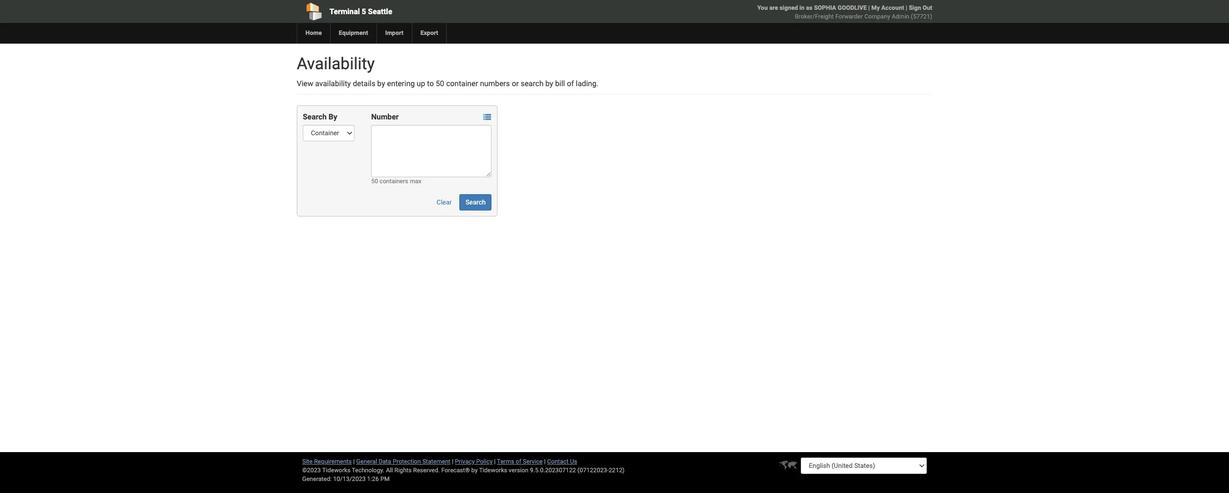 Task type: vqa. For each thing, say whether or not it's contained in the screenshot.
09:49
no



Task type: describe. For each thing, give the bounding box(es) containing it.
1 horizontal spatial of
[[567, 79, 574, 88]]

import
[[385, 29, 404, 37]]

sophia
[[815, 4, 837, 11]]

tideworks
[[479, 467, 508, 474]]

rights
[[395, 467, 412, 474]]

to
[[427, 79, 434, 88]]

generated:
[[302, 476, 332, 483]]

terminal 5 seattle link
[[297, 0, 552, 23]]

lading.
[[576, 79, 599, 88]]

of inside the site requirements | general data protection statement | privacy policy | terms of service | contact us ©2023 tideworks technology. all rights reserved. forecast® by tideworks version 9.5.0.202307122 (07122023-2212) generated: 10/13/2023 1:26 pm
[[516, 459, 522, 466]]

terminal
[[330, 7, 360, 16]]

in
[[800, 4, 805, 11]]

search by
[[303, 112, 337, 121]]

availability
[[315, 79, 351, 88]]

bill
[[556, 79, 565, 88]]

search
[[521, 79, 544, 88]]

number
[[371, 112, 399, 121]]

broker/freight
[[795, 13, 834, 20]]

statement
[[423, 459, 451, 466]]

show list image
[[484, 114, 491, 121]]

numbers
[[480, 79, 510, 88]]

(07122023-
[[578, 467, 609, 474]]

sign
[[909, 4, 922, 11]]

home
[[306, 29, 322, 37]]

site requirements | general data protection statement | privacy policy | terms of service | contact us ©2023 tideworks technology. all rights reserved. forecast® by tideworks version 9.5.0.202307122 (07122023-2212) generated: 10/13/2023 1:26 pm
[[302, 459, 625, 483]]

view availability details by entering up to 50 container numbers or search by bill of lading.
[[297, 79, 599, 88]]

my
[[872, 4, 880, 11]]

export link
[[412, 23, 447, 44]]

1:26
[[367, 476, 379, 483]]

up
[[417, 79, 425, 88]]

10/13/2023
[[333, 476, 366, 483]]

admin
[[892, 13, 910, 20]]

my account link
[[872, 4, 905, 11]]

entering
[[387, 79, 415, 88]]

contact us link
[[548, 459, 578, 466]]

all
[[386, 467, 393, 474]]

data
[[379, 459, 391, 466]]

site
[[302, 459, 313, 466]]

contact
[[548, 459, 569, 466]]

terminal 5 seattle
[[330, 7, 393, 16]]

protection
[[393, 459, 421, 466]]

details
[[353, 79, 376, 88]]

forwarder
[[836, 13, 863, 20]]

out
[[923, 4, 933, 11]]

sign out link
[[909, 4, 933, 11]]

privacy
[[455, 459, 475, 466]]

export
[[421, 29, 439, 37]]

you are signed in as sophia goodlive | my account | sign out broker/freight forwarder company admin (57721)
[[758, 4, 933, 20]]

import link
[[377, 23, 412, 44]]

clear
[[437, 199, 452, 206]]



Task type: locate. For each thing, give the bounding box(es) containing it.
or
[[512, 79, 519, 88]]

clear button
[[431, 194, 458, 211]]

2 horizontal spatial by
[[546, 79, 554, 88]]

1 vertical spatial 50
[[371, 178, 378, 185]]

requirements
[[314, 459, 352, 466]]

policy
[[477, 459, 493, 466]]

seattle
[[368, 7, 393, 16]]

by right details
[[378, 79, 385, 88]]

| left 'general'
[[354, 459, 355, 466]]

| up forecast®
[[452, 459, 454, 466]]

| left "sign"
[[906, 4, 908, 11]]

privacy policy link
[[455, 459, 493, 466]]

container
[[446, 79, 478, 88]]

0 horizontal spatial search
[[303, 112, 327, 121]]

site requirements link
[[302, 459, 352, 466]]

max
[[410, 178, 422, 185]]

search
[[303, 112, 327, 121], [466, 199, 486, 206]]

by down privacy policy link at the bottom left of page
[[472, 467, 478, 474]]

©2023 tideworks
[[302, 467, 351, 474]]

0 horizontal spatial by
[[378, 79, 385, 88]]

of
[[567, 79, 574, 88], [516, 459, 522, 466]]

0 vertical spatial 50
[[436, 79, 445, 88]]

1 vertical spatial of
[[516, 459, 522, 466]]

50 containers max
[[371, 178, 422, 185]]

account
[[882, 4, 905, 11]]

terms
[[497, 459, 515, 466]]

terms of service link
[[497, 459, 543, 466]]

search for search by
[[303, 112, 327, 121]]

by inside the site requirements | general data protection statement | privacy policy | terms of service | contact us ©2023 tideworks technology. all rights reserved. forecast® by tideworks version 9.5.0.202307122 (07122023-2212) generated: 10/13/2023 1:26 pm
[[472, 467, 478, 474]]

| up 'tideworks'
[[494, 459, 496, 466]]

of right bill
[[567, 79, 574, 88]]

are
[[770, 4, 779, 11]]

(57721)
[[912, 13, 933, 20]]

reserved.
[[413, 467, 440, 474]]

1 vertical spatial search
[[466, 199, 486, 206]]

service
[[523, 459, 543, 466]]

search left "by"
[[303, 112, 327, 121]]

you
[[758, 4, 768, 11]]

us
[[570, 459, 578, 466]]

0 horizontal spatial of
[[516, 459, 522, 466]]

1 horizontal spatial by
[[472, 467, 478, 474]]

1 horizontal spatial 50
[[436, 79, 445, 88]]

by
[[329, 112, 337, 121]]

technology.
[[352, 467, 385, 474]]

general data protection statement link
[[357, 459, 451, 466]]

0 vertical spatial search
[[303, 112, 327, 121]]

50 right to
[[436, 79, 445, 88]]

general
[[357, 459, 377, 466]]

| up 9.5.0.202307122 at the left bottom
[[545, 459, 546, 466]]

goodlive
[[838, 4, 867, 11]]

search inside "button"
[[466, 199, 486, 206]]

signed
[[780, 4, 799, 11]]

equipment
[[339, 29, 368, 37]]

search for search
[[466, 199, 486, 206]]

| left my
[[869, 4, 870, 11]]

of up version
[[516, 459, 522, 466]]

0 vertical spatial of
[[567, 79, 574, 88]]

50
[[436, 79, 445, 88], [371, 178, 378, 185]]

50 left containers
[[371, 178, 378, 185]]

pm
[[381, 476, 390, 483]]

|
[[869, 4, 870, 11], [906, 4, 908, 11], [354, 459, 355, 466], [452, 459, 454, 466], [494, 459, 496, 466], [545, 459, 546, 466]]

containers
[[380, 178, 409, 185]]

0 horizontal spatial 50
[[371, 178, 378, 185]]

2212)
[[609, 467, 625, 474]]

9.5.0.202307122
[[530, 467, 576, 474]]

search right clear on the left top of page
[[466, 199, 486, 206]]

version
[[509, 467, 529, 474]]

Number text field
[[371, 125, 492, 177]]

by
[[378, 79, 385, 88], [546, 79, 554, 88], [472, 467, 478, 474]]

view
[[297, 79, 313, 88]]

equipment link
[[330, 23, 377, 44]]

5
[[362, 7, 366, 16]]

forecast®
[[442, 467, 470, 474]]

search button
[[460, 194, 492, 211]]

company
[[865, 13, 891, 20]]

availability
[[297, 54, 375, 73]]

by left bill
[[546, 79, 554, 88]]

home link
[[297, 23, 330, 44]]

as
[[807, 4, 813, 11]]

1 horizontal spatial search
[[466, 199, 486, 206]]



